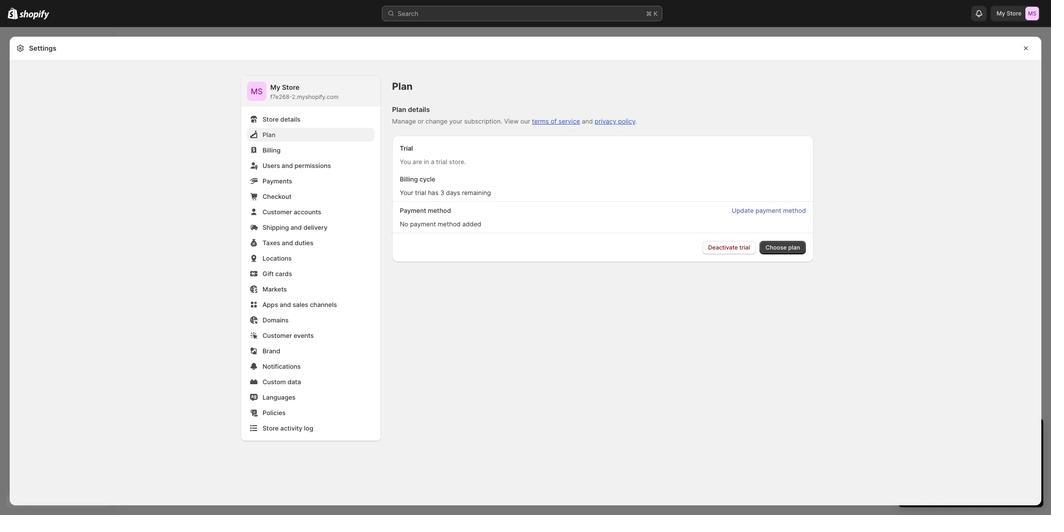 Task type: vqa. For each thing, say whether or not it's contained in the screenshot.
No IMAGES
no



Task type: describe. For each thing, give the bounding box(es) containing it.
delivery
[[303, 224, 327, 232]]

duties
[[295, 239, 313, 247]]

and for delivery
[[291, 224, 302, 232]]

users
[[263, 162, 280, 170]]

details for plan
[[408, 105, 430, 114]]

cycle
[[420, 176, 435, 183]]

billing for billing cycle
[[400, 176, 418, 183]]

payment for update
[[755, 207, 781, 215]]

plan link
[[247, 128, 375, 142]]

brand link
[[247, 345, 375, 358]]

customer for customer events
[[263, 332, 292, 340]]

plan details manage or change your subscription. view our terms of service and privacy policy .
[[392, 105, 637, 125]]

you
[[400, 158, 411, 166]]

you are in a trial store.
[[400, 158, 466, 166]]

markets link
[[247, 283, 375, 296]]

2.myshopify.com
[[292, 93, 339, 101]]

my store f7e268-2.myshopify.com
[[270, 83, 339, 101]]

remaining
[[462, 189, 491, 197]]

my store image inside shop settings menu element
[[247, 82, 266, 101]]

shipping
[[263, 224, 289, 232]]

customer for customer accounts
[[263, 208, 292, 216]]

your
[[400, 189, 413, 197]]

and for duties
[[282, 239, 293, 247]]

checkout
[[263, 193, 291, 201]]

store details link
[[247, 113, 375, 126]]

in
[[424, 158, 429, 166]]

custom data
[[263, 379, 301, 386]]

and for permissions
[[282, 162, 293, 170]]

activity
[[280, 425, 302, 433]]

store.
[[449, 158, 466, 166]]

my store
[[997, 10, 1022, 17]]

your trial has 3 days remaining
[[400, 189, 491, 197]]

method for update payment method
[[783, 207, 806, 215]]

payment method
[[400, 207, 451, 215]]

shipping and delivery
[[263, 224, 327, 232]]

choose plan
[[766, 244, 800, 251]]

languages link
[[247, 391, 375, 405]]

settings dialog
[[10, 37, 1041, 506]]

events
[[294, 332, 314, 340]]

or
[[418, 117, 424, 125]]

plan
[[788, 244, 800, 251]]

terms of service link
[[532, 117, 580, 125]]

customer accounts
[[263, 208, 321, 216]]

custom data link
[[247, 376, 375, 389]]

no
[[400, 220, 408, 228]]

markets
[[263, 286, 287, 293]]

and for sales
[[280, 301, 291, 309]]

taxes
[[263, 239, 280, 247]]

service
[[558, 117, 580, 125]]

payments link
[[247, 175, 375, 188]]

1 horizontal spatial shopify image
[[19, 10, 49, 20]]

customer events link
[[247, 329, 375, 343]]

billing cycle
[[400, 176, 435, 183]]

choose
[[766, 244, 787, 251]]

change
[[426, 117, 448, 125]]

settings
[[29, 44, 56, 52]]

channels
[[310, 301, 337, 309]]

privacy
[[595, 117, 616, 125]]

choose plan link
[[760, 241, 806, 255]]

update payment method
[[732, 207, 806, 215]]

my for my store
[[997, 10, 1005, 17]]

taxes and duties link
[[247, 236, 375, 250]]

cards
[[275, 270, 292, 278]]

are
[[413, 158, 422, 166]]

billing link
[[247, 144, 375, 157]]

store inside 'link'
[[263, 116, 279, 123]]

store activity log link
[[247, 422, 375, 436]]

apps and sales channels
[[263, 301, 337, 309]]

users and permissions
[[263, 162, 331, 170]]

ms button
[[247, 82, 266, 101]]

0 vertical spatial plan
[[392, 81, 413, 92]]



Task type: locate. For each thing, give the bounding box(es) containing it.
1 horizontal spatial my
[[997, 10, 1005, 17]]

billing for billing
[[263, 146, 281, 154]]

trial
[[400, 145, 413, 152]]

and inside "link"
[[282, 239, 293, 247]]

2 customer from the top
[[263, 332, 292, 340]]

added
[[462, 220, 481, 228]]

store
[[1007, 10, 1022, 17], [282, 83, 300, 91], [263, 116, 279, 123], [263, 425, 279, 433]]

and right users
[[282, 162, 293, 170]]

gift cards link
[[247, 267, 375, 281]]

shop settings menu element
[[241, 76, 380, 441]]

dialog
[[1045, 37, 1051, 506]]

manage
[[392, 117, 416, 125]]

permissions
[[295, 162, 331, 170]]

a
[[431, 158, 434, 166]]

my for my store f7e268-2.myshopify.com
[[270, 83, 280, 91]]

my
[[997, 10, 1005, 17], [270, 83, 280, 91]]

data
[[288, 379, 301, 386]]

no payment method added
[[400, 220, 481, 228]]

0 vertical spatial my store image
[[1025, 7, 1039, 20]]

my store image
[[1025, 7, 1039, 20], [247, 82, 266, 101]]

2 horizontal spatial trial
[[739, 244, 750, 251]]

trial inside button
[[739, 244, 750, 251]]

customer down domains
[[263, 332, 292, 340]]

users and permissions link
[[247, 159, 375, 173]]

payment
[[400, 207, 426, 215]]

billing
[[263, 146, 281, 154], [400, 176, 418, 183]]

payment down payment method
[[410, 220, 436, 228]]

details inside 'link'
[[280, 116, 300, 123]]

0 horizontal spatial trial
[[415, 189, 426, 197]]

0 horizontal spatial shopify image
[[8, 8, 18, 19]]

has
[[428, 189, 439, 197]]

locations link
[[247, 252, 375, 265]]

1 horizontal spatial my store image
[[1025, 7, 1039, 20]]

accounts
[[294, 208, 321, 216]]

1 horizontal spatial billing
[[400, 176, 418, 183]]

my store image left f7e268-
[[247, 82, 266, 101]]

subscription.
[[464, 117, 502, 125]]

sales
[[293, 301, 308, 309]]

billing inside shop settings menu element
[[263, 146, 281, 154]]

2 vertical spatial trial
[[739, 244, 750, 251]]

and right taxes
[[282, 239, 293, 247]]

gift
[[263, 270, 274, 278]]

gift cards
[[263, 270, 292, 278]]

0 vertical spatial billing
[[263, 146, 281, 154]]

and right service
[[582, 117, 593, 125]]

shipping and delivery link
[[247, 221, 375, 234]]

customer
[[263, 208, 292, 216], [263, 332, 292, 340]]

0 horizontal spatial billing
[[263, 146, 281, 154]]

languages
[[263, 394, 296, 402]]

shopify image
[[8, 8, 18, 19], [19, 10, 49, 20]]

update payment method link
[[726, 204, 812, 218]]

trial left has
[[415, 189, 426, 197]]

0 vertical spatial trial
[[436, 158, 447, 166]]

0 horizontal spatial my store image
[[247, 82, 266, 101]]

my inside my store f7e268-2.myshopify.com
[[270, 83, 280, 91]]

1 vertical spatial trial
[[415, 189, 426, 197]]

0 horizontal spatial my
[[270, 83, 280, 91]]

my store image right my store on the right
[[1025, 7, 1039, 20]]

.
[[635, 117, 637, 125]]

3
[[440, 189, 444, 197]]

0 vertical spatial my
[[997, 10, 1005, 17]]

⌘ k
[[646, 10, 658, 17]]

checkout link
[[247, 190, 375, 204]]

method up plan
[[783, 207, 806, 215]]

1 vertical spatial details
[[280, 116, 300, 123]]

k
[[654, 10, 658, 17]]

details inside plan details manage or change your subscription. view our terms of service and privacy policy .
[[408, 105, 430, 114]]

policies link
[[247, 407, 375, 420]]

1 vertical spatial plan
[[392, 105, 406, 114]]

domains link
[[247, 314, 375, 327]]

details for store
[[280, 116, 300, 123]]

policies
[[263, 410, 286, 417]]

notifications
[[263, 363, 301, 371]]

trial right a
[[436, 158, 447, 166]]

notifications link
[[247, 360, 375, 374]]

of
[[551, 117, 557, 125]]

details down f7e268-
[[280, 116, 300, 123]]

apps and sales channels link
[[247, 298, 375, 312]]

1 vertical spatial customer
[[263, 332, 292, 340]]

trial for deactivate
[[739, 244, 750, 251]]

deactivate
[[708, 244, 738, 251]]

0 horizontal spatial details
[[280, 116, 300, 123]]

plan
[[392, 81, 413, 92], [392, 105, 406, 114], [263, 131, 275, 139]]

details
[[408, 105, 430, 114], [280, 116, 300, 123]]

0 vertical spatial payment
[[755, 207, 781, 215]]

method left added on the top of page
[[438, 220, 461, 228]]

billing up your
[[400, 176, 418, 183]]

policy
[[618, 117, 635, 125]]

1 vertical spatial payment
[[410, 220, 436, 228]]

trial right deactivate
[[739, 244, 750, 251]]

billing up users
[[263, 146, 281, 154]]

2 vertical spatial plan
[[263, 131, 275, 139]]

details up or
[[408, 105, 430, 114]]

apps
[[263, 301, 278, 309]]

store inside my store f7e268-2.myshopify.com
[[282, 83, 300, 91]]

1 customer from the top
[[263, 208, 292, 216]]

1 vertical spatial billing
[[400, 176, 418, 183]]

search
[[398, 10, 418, 17]]

custom
[[263, 379, 286, 386]]

days
[[446, 189, 460, 197]]

trial for your
[[415, 189, 426, 197]]

0 vertical spatial customer
[[263, 208, 292, 216]]

and inside plan details manage or change your subscription. view our terms of service and privacy policy .
[[582, 117, 593, 125]]

and down the customer accounts
[[291, 224, 302, 232]]

1 horizontal spatial details
[[408, 105, 430, 114]]

payment for no
[[410, 220, 436, 228]]

update
[[732, 207, 754, 215]]

customer events
[[263, 332, 314, 340]]

your trial just started element
[[898, 444, 1043, 508]]

customer down checkout
[[263, 208, 292, 216]]

privacy policy link
[[595, 117, 635, 125]]

0 vertical spatial details
[[408, 105, 430, 114]]

deactivate trial button
[[702, 241, 756, 255]]

plan inside shop settings menu element
[[263, 131, 275, 139]]

and right apps
[[280, 301, 291, 309]]

method for no payment method added
[[438, 220, 461, 228]]

0 horizontal spatial payment
[[410, 220, 436, 228]]

store activity log
[[263, 425, 313, 433]]

payments
[[263, 177, 292, 185]]

deactivate trial
[[708, 244, 750, 251]]

method up no payment method added
[[428, 207, 451, 215]]

plan inside plan details manage or change your subscription. view our terms of service and privacy policy .
[[392, 105, 406, 114]]

payment right update
[[755, 207, 781, 215]]

brand
[[263, 348, 280, 355]]

taxes and duties
[[263, 239, 313, 247]]

view
[[504, 117, 519, 125]]

log
[[304, 425, 313, 433]]

our
[[520, 117, 530, 125]]

store details
[[263, 116, 300, 123]]

1 vertical spatial my
[[270, 83, 280, 91]]

1 horizontal spatial payment
[[755, 207, 781, 215]]

1 vertical spatial my store image
[[247, 82, 266, 101]]

locations
[[263, 255, 292, 263]]

1 horizontal spatial trial
[[436, 158, 447, 166]]

your
[[449, 117, 462, 125]]

terms
[[532, 117, 549, 125]]

f7e268-
[[270, 93, 292, 101]]



